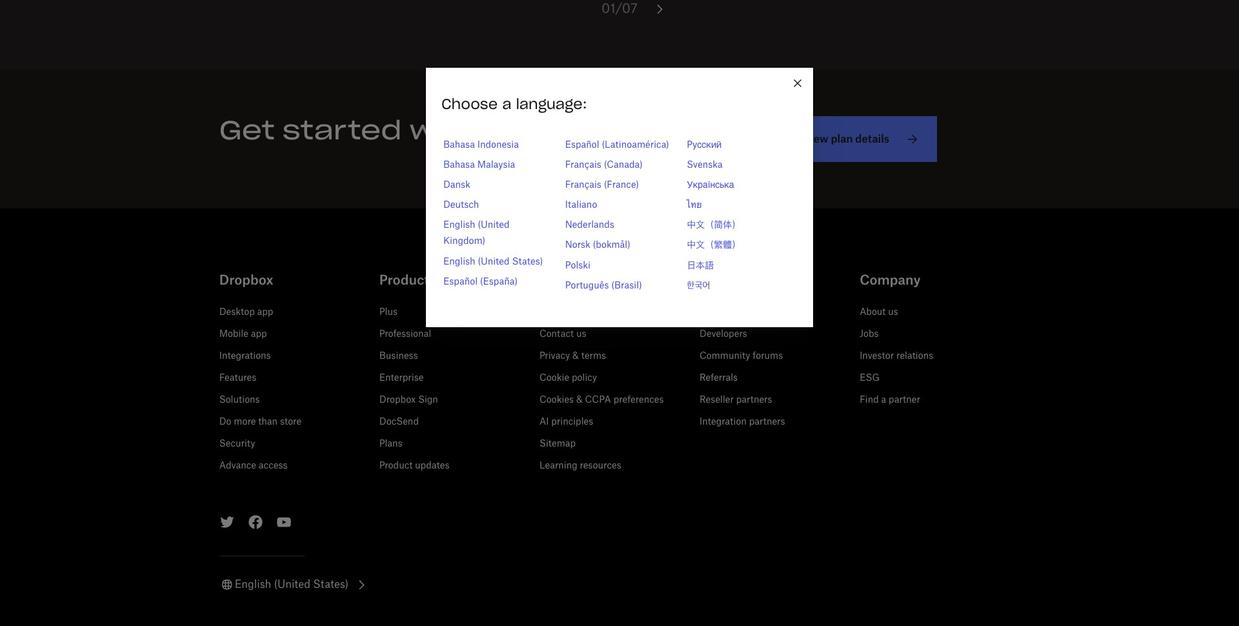 Task type: describe. For each thing, give the bounding box(es) containing it.
enterprise
[[379, 374, 424, 383]]

enterprise link
[[379, 374, 424, 383]]

deutsch button
[[443, 198, 479, 214]]

store
[[280, 418, 302, 427]]

referrals link
[[700, 374, 738, 383]]

reseller partners
[[700, 396, 772, 405]]

referrals
[[700, 374, 738, 383]]

investor relations
[[860, 352, 934, 361]]

español (latinoamérica) button
[[565, 137, 669, 153]]

developers link
[[700, 330, 747, 339]]

(brasil)
[[612, 281, 642, 290]]

details
[[856, 133, 890, 145]]

cookie
[[540, 374, 569, 383]]

product updates link
[[379, 462, 450, 471]]

docsend link
[[379, 418, 419, 427]]

plus link
[[379, 308, 398, 317]]

dansk button
[[443, 177, 470, 194]]

get started with dropbox
[[219, 114, 618, 147]]

investor
[[860, 352, 894, 361]]

español for español (latinoamérica)
[[565, 140, 599, 149]]

dansk
[[443, 181, 470, 190]]

español (españa)
[[443, 277, 518, 286]]

integrations link
[[219, 352, 271, 361]]

support
[[540, 272, 591, 288]]

plus
[[379, 308, 398, 317]]

contact us link
[[540, 330, 586, 339]]

view plan details link
[[787, 116, 937, 162]]

learning resources link
[[540, 462, 621, 471]]

updates
[[415, 462, 450, 471]]

bahasa malaysia
[[443, 161, 515, 170]]

ไทย
[[687, 201, 702, 210]]

features
[[219, 374, 256, 383]]

us for support
[[576, 330, 586, 339]]

with
[[410, 114, 477, 147]]

cookie policy
[[540, 374, 597, 383]]

esg
[[860, 374, 880, 383]]

desktop
[[219, 308, 255, 317]]

mobile app
[[219, 330, 267, 339]]

footer containing dropbox
[[0, 240, 1239, 626]]

about us
[[860, 308, 898, 317]]

nederlands button
[[565, 218, 614, 234]]

business
[[379, 352, 418, 361]]

a for choose
[[502, 95, 512, 113]]

more
[[234, 418, 256, 427]]

português (brasil)
[[565, 281, 642, 290]]

privacy
[[540, 352, 570, 361]]

policy
[[572, 374, 597, 383]]

choose a language: dialog
[[426, 68, 813, 327]]

bahasa for bahasa malaysia
[[443, 161, 475, 170]]

português (brasil) button
[[565, 278, 642, 294]]

solutions link
[[219, 396, 260, 405]]

français (france) button
[[565, 177, 639, 194]]

products
[[379, 272, 436, 288]]

中文（繁體） button
[[687, 238, 741, 254]]

español (españa) button
[[443, 274, 518, 290]]

pусский button
[[687, 137, 722, 153]]

than
[[258, 418, 278, 427]]

2 vertical spatial (united
[[274, 580, 310, 590]]

01/07
[[602, 3, 638, 16]]

choose a language:
[[442, 95, 587, 113]]

relations
[[897, 352, 934, 361]]

solutions
[[219, 396, 260, 405]]

find a partner
[[860, 396, 920, 405]]

english (united kingdom) button
[[443, 218, 552, 250]]

do
[[219, 418, 231, 427]]

(united inside "english (united kingdom)"
[[478, 221, 510, 230]]

norsk
[[565, 241, 590, 250]]

sitemap
[[540, 440, 576, 449]]

privacy & terms
[[540, 352, 606, 361]]

& for cookies
[[576, 396, 583, 405]]

dropbox for dropbox
[[219, 272, 273, 288]]

français for français (canada)
[[565, 161, 602, 170]]

dropbox sign
[[379, 396, 438, 405]]

partners for integration partners
[[749, 418, 785, 427]]

kingdom)
[[443, 237, 486, 246]]

community forums link
[[700, 352, 783, 361]]

(bokmål)
[[593, 241, 631, 250]]

svenska
[[687, 161, 723, 170]]

plans
[[379, 440, 403, 449]]

integration partners
[[700, 418, 785, 427]]

bahasa indonesia
[[443, 140, 519, 149]]

states) inside choose a language: dialog
[[512, 257, 543, 266]]

1 vertical spatial english
[[443, 257, 475, 266]]

pусский
[[687, 140, 722, 149]]

business link
[[379, 352, 418, 361]]

product
[[379, 462, 413, 471]]

& for privacy
[[573, 352, 579, 361]]

0 horizontal spatial states)
[[313, 580, 349, 590]]



Task type: vqa. For each thing, say whether or not it's contained in the screenshot.
SHARE button
no



Task type: locate. For each thing, give the bounding box(es) containing it.
terms
[[581, 352, 606, 361]]

1 horizontal spatial dropbox
[[379, 396, 416, 405]]

中文（简体）
[[687, 221, 741, 230]]

dropbox
[[485, 114, 618, 147], [219, 272, 273, 288], [379, 396, 416, 405]]

1 vertical spatial community
[[700, 352, 750, 361]]

1 vertical spatial states)
[[313, 580, 349, 590]]

0 horizontal spatial english (united states) button
[[219, 577, 369, 593]]

ai principles link
[[540, 418, 593, 427]]

choose
[[442, 95, 498, 113]]

1 vertical spatial english (united states) button
[[219, 577, 369, 593]]

français for français (france)
[[565, 181, 602, 190]]

1 horizontal spatial states)
[[512, 257, 543, 266]]

1 vertical spatial a
[[881, 396, 886, 405]]

português
[[565, 281, 609, 290]]

a right choose
[[502, 95, 512, 113]]

community down 日本語 in the right top of the page
[[700, 272, 775, 288]]

0 vertical spatial app
[[257, 308, 273, 317]]

do more than store
[[219, 418, 302, 427]]

1 horizontal spatial us
[[888, 308, 898, 317]]

plans link
[[379, 440, 403, 449]]

bahasa up the bahasa malaysia
[[443, 140, 475, 149]]

1 horizontal spatial english (united states)
[[443, 257, 543, 266]]

(france)
[[604, 181, 639, 190]]

1 vertical spatial partners
[[749, 418, 785, 427]]

footer
[[0, 240, 1239, 626]]

indonesia
[[477, 140, 519, 149]]

中文（简体） button
[[687, 218, 741, 234]]

0 horizontal spatial english (united states)
[[235, 580, 349, 590]]

bahasa inside 'button'
[[443, 140, 475, 149]]

app for mobile app
[[251, 330, 267, 339]]

0 vertical spatial english (united states)
[[443, 257, 543, 266]]

a inside dialog
[[502, 95, 512, 113]]

français inside français (canada) button
[[565, 161, 602, 170]]

cookies & ccpa preferences
[[540, 396, 664, 405]]

partner
[[889, 396, 920, 405]]

community
[[700, 272, 775, 288], [700, 352, 750, 361]]

states)
[[512, 257, 543, 266], [313, 580, 349, 590]]

app
[[257, 308, 273, 317], [251, 330, 267, 339]]

0 vertical spatial español
[[565, 140, 599, 149]]

about us link
[[860, 308, 898, 317]]

0 vertical spatial english (united states) button
[[443, 254, 543, 270]]

0 vertical spatial us
[[888, 308, 898, 317]]

1 vertical spatial &
[[576, 396, 583, 405]]

learning
[[540, 462, 578, 471]]

українська
[[687, 181, 734, 190]]

esg link
[[860, 374, 880, 383]]

view
[[803, 133, 829, 145]]

community for community forums
[[700, 352, 750, 361]]

(españa)
[[480, 277, 518, 286]]

polski
[[565, 261, 591, 270]]

0 vertical spatial (united
[[478, 221, 510, 230]]

bahasa indonesia button
[[443, 137, 519, 153]]

1 vertical spatial español
[[443, 277, 478, 286]]

ai principles
[[540, 418, 593, 427]]

dropbox down language:
[[485, 114, 618, 147]]

learning resources
[[540, 462, 621, 471]]

community down developers "link"
[[700, 352, 750, 361]]

ไทย button
[[687, 198, 702, 214]]

español (latinoamérica)
[[565, 140, 669, 149]]

2 vertical spatial english
[[235, 580, 271, 590]]

cookie policy link
[[540, 374, 597, 383]]

bahasa up dansk
[[443, 161, 475, 170]]

reseller partners link
[[700, 396, 772, 405]]

cookies
[[540, 396, 574, 405]]

dropbox for dropbox sign
[[379, 396, 416, 405]]

0 vertical spatial dropbox
[[485, 114, 618, 147]]

français up italiano
[[565, 181, 602, 190]]

español up français (canada)
[[565, 140, 599, 149]]

0 vertical spatial partners
[[736, 396, 772, 405]]

us up the privacy & terms link
[[576, 330, 586, 339]]

us
[[888, 308, 898, 317], [576, 330, 586, 339]]

app right mobile
[[251, 330, 267, 339]]

security link
[[219, 440, 255, 449]]

english (united states)
[[443, 257, 543, 266], [235, 580, 349, 590]]

1 vertical spatial français
[[565, 181, 602, 190]]

features link
[[219, 374, 256, 383]]

0 vertical spatial &
[[573, 352, 579, 361]]

app for desktop app
[[257, 308, 273, 317]]

a for find
[[881, 396, 886, 405]]

sitemap link
[[540, 440, 576, 449]]

dropbox up desktop app "link"
[[219, 272, 273, 288]]

2 français from the top
[[565, 181, 602, 190]]

do more than store link
[[219, 418, 302, 427]]

1 vertical spatial (united
[[478, 257, 510, 266]]

dropbox up docsend
[[379, 396, 416, 405]]

0 horizontal spatial español
[[443, 277, 478, 286]]

norsk (bokmål) button
[[565, 238, 631, 254]]

2 horizontal spatial dropbox
[[485, 114, 618, 147]]

english
[[443, 221, 475, 230], [443, 257, 475, 266], [235, 580, 271, 590]]

español for español (españa)
[[443, 277, 478, 286]]

reseller
[[700, 396, 734, 405]]

deutsch
[[443, 201, 479, 210]]

app right desktop on the left of page
[[257, 308, 273, 317]]

find
[[860, 396, 879, 405]]

partners up integration partners on the right bottom of the page
[[736, 396, 772, 405]]

0 horizontal spatial dropbox
[[219, 272, 273, 288]]

jobs link
[[860, 330, 879, 339]]

español left (españa)
[[443, 277, 478, 286]]

partners
[[736, 396, 772, 405], [749, 418, 785, 427]]

ccpa
[[585, 396, 611, 405]]

1 vertical spatial bahasa
[[443, 161, 475, 170]]

0 vertical spatial english
[[443, 221, 475, 230]]

1 vertical spatial english (united states)
[[235, 580, 349, 590]]

professional
[[379, 330, 431, 339]]

0 vertical spatial bahasa
[[443, 140, 475, 149]]

&
[[573, 352, 579, 361], [576, 396, 583, 405]]

about
[[860, 308, 886, 317]]

0 vertical spatial a
[[502, 95, 512, 113]]

日本語
[[687, 261, 714, 270]]

2 vertical spatial dropbox
[[379, 396, 416, 405]]

1 vertical spatial dropbox
[[219, 272, 273, 288]]

1 community from the top
[[700, 272, 775, 288]]

(united
[[478, 221, 510, 230], [478, 257, 510, 266], [274, 580, 310, 590]]

0 vertical spatial community
[[700, 272, 775, 288]]

community for community
[[700, 272, 775, 288]]

us right about
[[888, 308, 898, 317]]

2 bahasa from the top
[[443, 161, 475, 170]]

advance access link
[[219, 462, 288, 471]]

italiano button
[[565, 198, 597, 214]]

español inside "button"
[[565, 140, 599, 149]]

view plan details
[[803, 133, 890, 145]]

1 vertical spatial app
[[251, 330, 267, 339]]

english (united states) button inside footer
[[219, 577, 369, 593]]

bahasa inside button
[[443, 161, 475, 170]]

1 français from the top
[[565, 161, 602, 170]]

jobs
[[860, 330, 879, 339]]

english (united states) inside choose a language: dialog
[[443, 257, 543, 266]]

started
[[283, 114, 402, 147]]

& left ccpa
[[576, 396, 583, 405]]

1 horizontal spatial english (united states) button
[[443, 254, 543, 270]]

a right find
[[881, 396, 886, 405]]

svenska button
[[687, 157, 723, 174]]

partners down reseller partners
[[749, 418, 785, 427]]

& left terms
[[573, 352, 579, 361]]

desktop app
[[219, 308, 273, 317]]

(canada)
[[604, 161, 643, 170]]

sign
[[418, 396, 438, 405]]

norsk (bokmål)
[[565, 241, 631, 250]]

français (canada)
[[565, 161, 643, 170]]

integrations
[[219, 352, 271, 361]]

0 horizontal spatial us
[[576, 330, 586, 339]]

desktop app link
[[219, 308, 273, 317]]

security
[[219, 440, 255, 449]]

0 horizontal spatial a
[[502, 95, 512, 113]]

français up français (france) in the top of the page
[[565, 161, 602, 170]]

中文（繁體）
[[687, 241, 741, 250]]

1 horizontal spatial a
[[881, 396, 886, 405]]

1 bahasa from the top
[[443, 140, 475, 149]]

1 vertical spatial us
[[576, 330, 586, 339]]

1 horizontal spatial español
[[565, 140, 599, 149]]

product updates
[[379, 462, 450, 471]]

partners for reseller partners
[[736, 396, 772, 405]]

bahasa
[[443, 140, 475, 149], [443, 161, 475, 170]]

0 vertical spatial français
[[565, 161, 602, 170]]

0 vertical spatial states)
[[512, 257, 543, 266]]

dropbox sign link
[[379, 396, 438, 405]]

français inside "français (france)" "button"
[[565, 181, 602, 190]]

한국어 button
[[687, 278, 710, 294]]

us for company
[[888, 308, 898, 317]]

nederlands
[[565, 221, 614, 230]]

bahasa for bahasa indonesia
[[443, 140, 475, 149]]

advance
[[219, 462, 256, 471]]

2 community from the top
[[700, 352, 750, 361]]

english inside "english (united kingdom)"
[[443, 221, 475, 230]]

español inside button
[[443, 277, 478, 286]]

forums
[[753, 352, 783, 361]]

español
[[565, 140, 599, 149], [443, 277, 478, 286]]



